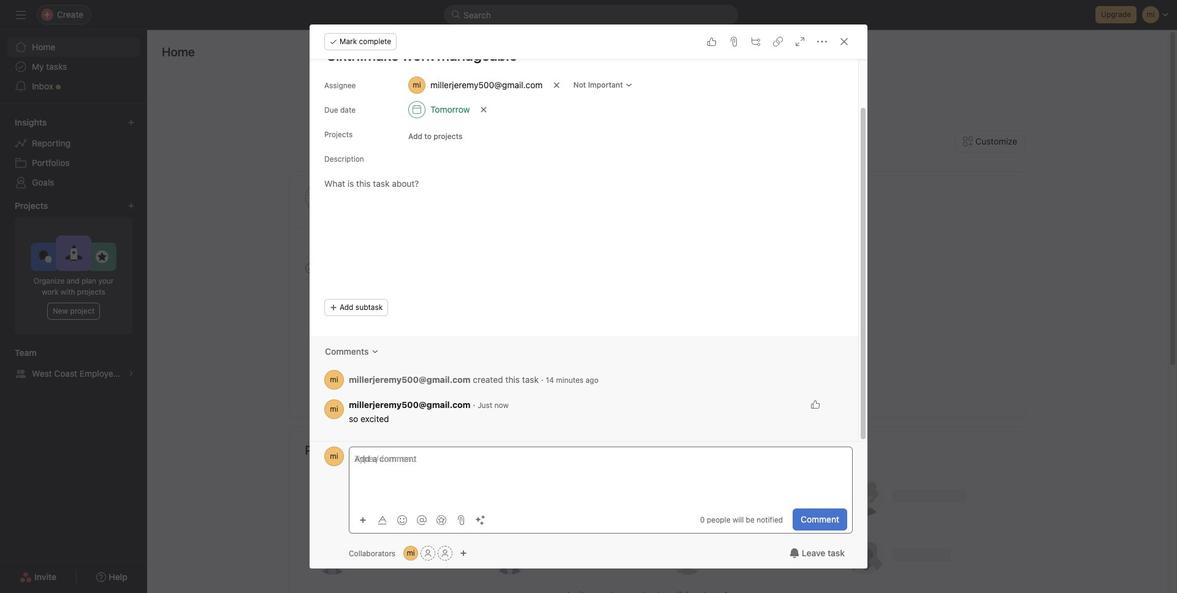 Task type: vqa. For each thing, say whether or not it's contained in the screenshot.
More actions for this task image
yes



Task type: locate. For each thing, give the bounding box(es) containing it.
add or remove collaborators image down attach a file or paste an image
[[460, 550, 467, 558]]

ai assist options (upgrade) image
[[476, 516, 486, 525]]

more actions for this task image
[[818, 37, 827, 47]]

teams element
[[0, 342, 147, 386]]

toolbar
[[355, 511, 492, 529]]

open user profile image
[[324, 370, 344, 390], [324, 400, 344, 420]]

list item
[[683, 216, 714, 246]]

remove assignee image
[[553, 82, 561, 89]]

open user profile image
[[324, 447, 344, 467]]

main content inside the sixth:make work manageable "dialog"
[[310, 7, 859, 442]]

projects element
[[0, 195, 147, 342]]

0 vertical spatial open user profile image
[[324, 370, 344, 390]]

at mention image
[[417, 516, 427, 525]]

Mark complete checkbox
[[303, 261, 317, 276]]

0 likes. click to like this task comment image
[[811, 400, 821, 410]]

close task pane image
[[840, 37, 850, 47]]

0 horizontal spatial add or remove collaborators image
[[404, 547, 418, 561]]

add or remove collaborators image down emoji icon
[[404, 547, 418, 561]]

1 vertical spatial open user profile image
[[324, 400, 344, 420]]

add or remove collaborators image
[[404, 547, 418, 561], [460, 550, 467, 558]]

emoji image
[[397, 516, 407, 525]]

1 horizontal spatial add or remove collaborators image
[[460, 550, 467, 558]]

main content
[[310, 7, 859, 442]]

mark complete image
[[303, 261, 317, 276]]

appreciations image
[[437, 516, 447, 525]]

sixth:make work manageable dialog
[[310, 7, 868, 569]]

global element
[[0, 30, 147, 104]]

attach a file or paste an image image
[[456, 516, 466, 525]]



Task type: describe. For each thing, give the bounding box(es) containing it.
insights element
[[0, 112, 147, 195]]

0 likes. click to like this task image
[[707, 37, 717, 47]]

prominent image
[[451, 10, 461, 20]]

comments image
[[371, 348, 379, 356]]

insert an object image
[[359, 517, 367, 524]]

attachments: add a file to this task,  sixth:make work manageable image
[[729, 37, 739, 47]]

hide sidebar image
[[16, 10, 26, 20]]

full screen image
[[796, 37, 805, 47]]

formatting image
[[378, 516, 388, 525]]

toolbar inside the sixth:make work manageable "dialog"
[[355, 511, 492, 529]]

2 open user profile image from the top
[[324, 400, 344, 420]]

clear due date image
[[481, 106, 488, 113]]

add profile photo image
[[305, 183, 335, 212]]

add subtask image
[[751, 37, 761, 47]]

1 open user profile image from the top
[[324, 370, 344, 390]]

copy task link image
[[774, 37, 783, 47]]



